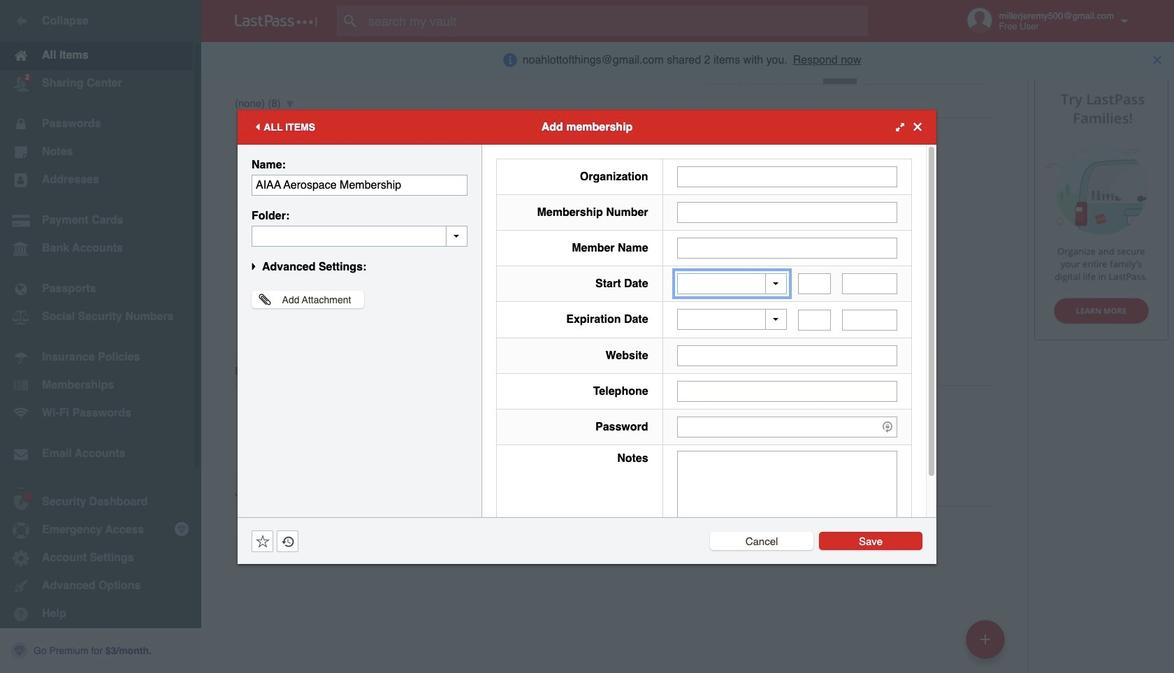Task type: locate. For each thing, give the bounding box(es) containing it.
None password field
[[677, 416, 897, 437]]

dialog
[[238, 109, 937, 564]]

search my vault text field
[[337, 6, 895, 36]]

None text field
[[677, 166, 897, 187], [252, 225, 468, 246], [677, 237, 897, 258], [677, 450, 897, 537], [677, 166, 897, 187], [252, 225, 468, 246], [677, 237, 897, 258], [677, 450, 897, 537]]

new item image
[[981, 634, 990, 644]]

new item navigation
[[961, 616, 1013, 673]]

None text field
[[252, 174, 468, 195], [677, 202, 897, 223], [798, 273, 831, 294], [842, 273, 897, 294], [798, 309, 831, 330], [842, 309, 897, 330], [677, 345, 897, 366], [677, 381, 897, 402], [252, 174, 468, 195], [677, 202, 897, 223], [798, 273, 831, 294], [842, 273, 897, 294], [798, 309, 831, 330], [842, 309, 897, 330], [677, 345, 897, 366], [677, 381, 897, 402]]

vault options navigation
[[201, 42, 1027, 84]]

Search search field
[[337, 6, 895, 36]]



Task type: describe. For each thing, give the bounding box(es) containing it.
main navigation navigation
[[0, 0, 201, 673]]

lastpass image
[[235, 15, 317, 27]]



